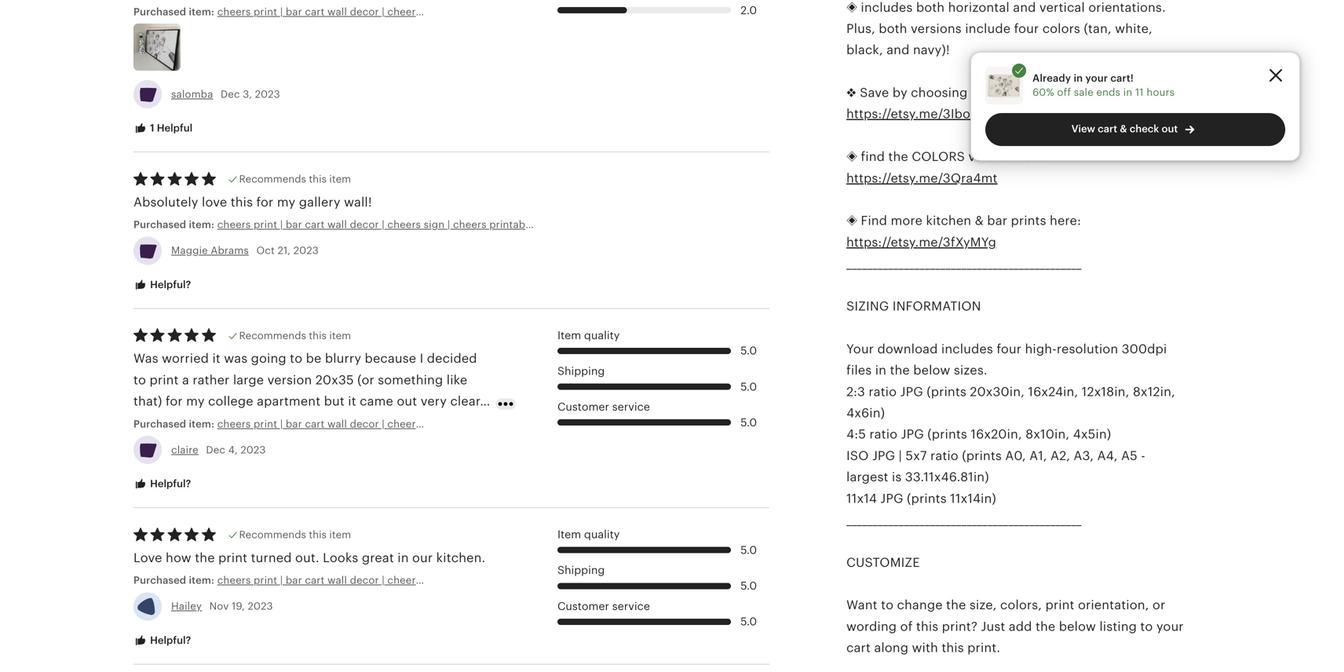 Task type: locate. For each thing, give the bounding box(es) containing it.
out down something at the bottom left of the page
[[397, 394, 417, 408]]

1 item from the top
[[329, 173, 351, 185]]

service for claire dec 4, 2023
[[612, 401, 650, 413]]

service for hailey nov 19, 2023
[[612, 600, 650, 612]]

a3,
[[1074, 449, 1094, 463]]

gallery inside ❖ save by choosing the bar cart gallery wall set: https://etsy.me/3ibohep
[[1046, 86, 1088, 100]]

1 vertical spatial &
[[975, 214, 984, 228]]

0 horizontal spatial includes
[[861, 0, 913, 14]]

| right decor
[[382, 219, 385, 231]]

purchased down love
[[133, 575, 186, 586]]

four inside the '◈ includes both horizontal and vertical orientations. plus, both versions include four colors (tan, white, black, and navy)!'
[[1014, 22, 1039, 36]]

both up versions
[[916, 0, 945, 14]]

0 vertical spatial for
[[256, 195, 274, 209]]

1 vertical spatial customer
[[558, 600, 609, 612]]

your inside want to change the size, colors, print orientation, or wording of this print? just add the below listing to your cart along with this print.
[[1157, 620, 1184, 634]]

purchased up view details of this review photo by salomba
[[133, 6, 186, 17]]

wall left decor
[[327, 219, 347, 231]]

recommends up turned
[[239, 529, 306, 541]]

purchased item: for hailey
[[133, 575, 217, 586]]

helpful
[[157, 122, 193, 134]]

1 vertical spatial gallery
[[299, 195, 341, 209]]

bar for &
[[987, 214, 1008, 228]]

ratio right 2:3
[[869, 385, 897, 399]]

4:5
[[847, 427, 866, 441]]

4 purchased from the top
[[133, 575, 186, 586]]

1 vertical spatial quality
[[584, 528, 620, 541]]

❖
[[847, 86, 857, 100]]

the inside ◈ find the colors version here: https://etsy.me/3qra4mt
[[888, 150, 908, 164]]

cheers left sign
[[387, 219, 421, 231]]

2023
[[255, 88, 280, 100], [293, 245, 319, 257], [241, 444, 266, 456], [248, 601, 273, 612]]

cart down wording
[[847, 641, 871, 655]]

1 vertical spatial for
[[166, 394, 183, 408]]

1 vertical spatial purchased item:
[[133, 418, 217, 430]]

3 recommends from the top
[[239, 529, 306, 541]]

2 vertical spatial purchased item:
[[133, 575, 217, 586]]

3 helpful? button from the top
[[122, 626, 203, 655]]

version up apartment
[[267, 373, 312, 387]]

cart right view
[[1098, 123, 1118, 135]]

3 item from the top
[[329, 529, 351, 541]]

2 vertical spatial recommends
[[239, 529, 306, 541]]

purchased down that)
[[133, 418, 186, 430]]

2 service from the top
[[612, 600, 650, 612]]

purchased down absolutely
[[133, 219, 186, 231]]

1 _____________________________________________ from the top
[[847, 256, 1082, 271]]

0 vertical spatial here:
[[1017, 150, 1048, 164]]

wording
[[847, 620, 897, 634]]

(prints up 33.11x46.81in)
[[928, 427, 967, 441]]

3 recommends this item from the top
[[239, 529, 351, 541]]

bar
[[995, 86, 1015, 100], [987, 214, 1008, 228], [286, 219, 302, 231], [582, 219, 598, 231], [690, 219, 707, 231]]

1 vertical spatial four
[[997, 342, 1022, 356]]

cheers up abrams
[[217, 219, 251, 231]]

◈ inside ◈ find the colors version here: https://etsy.me/3qra4mt
[[847, 150, 858, 164]]

60%
[[1033, 86, 1055, 98]]

for up oct at left top
[[256, 195, 274, 209]]

1 vertical spatial both
[[879, 22, 907, 36]]

2 purchased item: from the top
[[133, 418, 217, 430]]

2 item from the top
[[558, 528, 581, 541]]

1 vertical spatial dec
[[206, 444, 225, 456]]

1 helpful? from the top
[[148, 279, 191, 290]]

0 vertical spatial out
[[1162, 123, 1178, 135]]

0 vertical spatial and
[[1013, 0, 1036, 14]]

four left high-
[[997, 342, 1022, 356]]

worried
[[162, 352, 209, 366]]

1 helpful? button from the top
[[122, 270, 203, 300]]

0 vertical spatial below
[[913, 363, 951, 377]]

jpg up is
[[872, 449, 895, 463]]

0 horizontal spatial your
[[1086, 72, 1108, 84]]

largest
[[847, 470, 889, 484]]

◈ inside ◈ find more kitchen & bar prints here: https://etsy.me/3fxymyg _____________________________________________
[[847, 214, 858, 228]]

1 horizontal spatial it
[[348, 394, 356, 408]]

quality
[[584, 329, 620, 342], [584, 528, 620, 541]]

helpful? button down claire
[[122, 470, 203, 499]]

my up at
[[186, 394, 205, 408]]

item:
[[189, 6, 214, 17], [189, 219, 214, 231], [189, 418, 214, 430], [189, 575, 214, 586]]

horizontal
[[948, 0, 1010, 14]]

0 vertical spatial version
[[969, 150, 1013, 164]]

3,
[[243, 88, 252, 100]]

0 horizontal spatial it
[[212, 352, 221, 366]]

both right plus,
[[879, 22, 907, 36]]

2023 right 19,
[[248, 601, 273, 612]]

this down print?
[[942, 641, 964, 655]]

0 horizontal spatial download
[[788, 219, 838, 231]]

service
[[612, 401, 650, 413], [612, 600, 650, 612]]

11x14
[[847, 491, 877, 506]]

jpg down is
[[881, 491, 904, 506]]

bar for |
[[286, 219, 302, 231]]

1 customer service from the top
[[558, 401, 650, 413]]

in for love how the print turned out. looks great in our kitchen.
[[398, 551, 409, 565]]

3 purchased from the top
[[133, 418, 186, 430]]

| left 5x7
[[899, 449, 902, 463]]

item up the looks
[[329, 529, 351, 541]]

cart
[[1018, 86, 1043, 100], [1098, 123, 1118, 135], [305, 219, 325, 231], [601, 219, 621, 231], [710, 219, 729, 231], [847, 641, 871, 655]]

print left turned
[[218, 551, 248, 565]]

1 vertical spatial item quality
[[558, 528, 620, 541]]

size,
[[970, 598, 997, 612]]

3 ◈ from the top
[[847, 214, 858, 228]]

2023 right 3,
[[255, 88, 280, 100]]

print left a at left bottom
[[150, 373, 179, 387]]

0 vertical spatial my
[[277, 195, 296, 209]]

2 item quality from the top
[[558, 528, 620, 541]]

item
[[329, 173, 351, 185], [329, 330, 351, 342], [329, 529, 351, 541]]

both
[[916, 0, 945, 14], [879, 22, 907, 36]]

1 item: from the top
[[189, 6, 214, 17]]

item
[[558, 329, 581, 342], [558, 528, 581, 541]]

& right kitchen
[[975, 214, 984, 228]]

art left digital
[[732, 219, 746, 231]]

2 quality from the top
[[584, 528, 620, 541]]

resolution
[[1057, 342, 1118, 356]]

0 horizontal spatial both
[[879, 22, 907, 36]]

0 vertical spatial &
[[1120, 123, 1127, 135]]

0 vertical spatial ◈
[[847, 0, 858, 14]]

1 item from the top
[[558, 329, 581, 342]]

0 vertical spatial download
[[788, 219, 838, 231]]

1 customer from the top
[[558, 401, 609, 413]]

out
[[1162, 123, 1178, 135], [397, 394, 417, 408]]

1 vertical spatial ◈
[[847, 150, 858, 164]]

print down the absolutely love this for my gallery wall!
[[254, 219, 277, 231]]

ratio right 4:5
[[870, 427, 898, 441]]

out right check
[[1162, 123, 1178, 135]]

3 cheers from the left
[[453, 219, 487, 231]]

0 vertical spatial recommends this item
[[239, 173, 351, 185]]

1 horizontal spatial your
[[1157, 620, 1184, 634]]

recommends this item for turned
[[239, 529, 351, 541]]

wall right printable
[[537, 219, 557, 231]]

already
[[1033, 72, 1071, 84]]

purchased item: cheers print | bar cart wall decor | cheers sign | cheers printable wall art | bar cart accessories | bar cart art | digital download
[[133, 219, 838, 231]]

plus,
[[847, 22, 875, 36]]

1 vertical spatial version
[[267, 373, 312, 387]]

version
[[969, 150, 1013, 164], [267, 373, 312, 387]]

claire link
[[171, 444, 199, 456]]

bar inside ❖ save by choosing the bar cart gallery wall set: https://etsy.me/3ibohep
[[995, 86, 1015, 100]]

6 5.0 from the top
[[741, 615, 757, 628]]

0 horizontal spatial cheers
[[217, 219, 251, 231]]

0 vertical spatial includes
[[861, 0, 913, 14]]

nov
[[209, 601, 229, 612]]

3 purchased item: from the top
[[133, 575, 217, 586]]

0 vertical spatial item quality
[[558, 329, 620, 342]]

my inside "was worried it was going to be blurry because i decided to print a rather large version 20x35 (or something like that) for my college apartment but it came out very clear. the guy at staples even complemented it."
[[186, 394, 205, 408]]

art
[[560, 219, 573, 231], [732, 219, 746, 231]]

bar inside ◈ find more kitchen & bar prints here: https://etsy.me/3fxymyg _____________________________________________
[[987, 214, 1008, 228]]

kitchen
[[926, 214, 972, 228]]

3 helpful? from the top
[[148, 634, 191, 646]]

1 recommends from the top
[[239, 173, 306, 185]]

_____________________________________________ down 11x14in)
[[847, 513, 1082, 527]]

1 horizontal spatial gallery
[[1046, 86, 1088, 100]]

2023 for claire dec 4, 2023
[[241, 444, 266, 456]]

the right find
[[888, 150, 908, 164]]

recommends for my
[[239, 173, 306, 185]]

art right printable
[[560, 219, 573, 231]]

&
[[1120, 123, 1127, 135], [975, 214, 984, 228]]

2:3
[[847, 385, 865, 399]]

navy)!
[[913, 43, 950, 57]]

1 vertical spatial helpful? button
[[122, 470, 203, 499]]

to right want
[[881, 598, 894, 612]]

1 vertical spatial out
[[397, 394, 417, 408]]

item for looks
[[329, 529, 351, 541]]

quality for dec 4, 2023
[[584, 329, 620, 342]]

1 5.0 from the top
[[741, 344, 757, 357]]

recommends for turned
[[239, 529, 306, 541]]

helpful? button
[[122, 270, 203, 300], [122, 470, 203, 499], [122, 626, 203, 655]]

0 horizontal spatial for
[[166, 394, 183, 408]]

0 vertical spatial gallery
[[1046, 86, 1088, 100]]

4 item: from the top
[[189, 575, 214, 586]]

print right colors,
[[1046, 598, 1075, 612]]

1 horizontal spatial here:
[[1050, 214, 1081, 228]]

cart inside ❖ save by choosing the bar cart gallery wall set: https://etsy.me/3ibohep
[[1018, 86, 1043, 100]]

0 vertical spatial helpful?
[[148, 279, 191, 290]]

0 vertical spatial quality
[[584, 329, 620, 342]]

2 horizontal spatial wall
[[1091, 86, 1115, 100]]

for up the guy in the bottom of the page
[[166, 394, 183, 408]]

the
[[971, 86, 991, 100], [888, 150, 908, 164], [890, 363, 910, 377], [195, 551, 215, 565], [946, 598, 966, 612], [1036, 620, 1056, 634]]

includes
[[861, 0, 913, 14], [941, 342, 993, 356]]

0 vertical spatial customer
[[558, 401, 609, 413]]

0 horizontal spatial art
[[560, 219, 573, 231]]

bar left prints
[[987, 214, 1008, 228]]

going
[[251, 352, 286, 366]]

1 vertical spatial my
[[186, 394, 205, 408]]

in left 11
[[1123, 86, 1133, 98]]

0 horizontal spatial &
[[975, 214, 984, 228]]

and right black,
[[887, 43, 910, 57]]

2 ◈ from the top
[[847, 150, 858, 164]]

customer
[[558, 401, 609, 413], [558, 600, 609, 612]]

cart down the already
[[1018, 86, 1043, 100]]

2 customer from the top
[[558, 600, 609, 612]]

1 helpful button
[[122, 114, 204, 143]]

prints
[[1011, 214, 1046, 228]]

1 vertical spatial below
[[1059, 620, 1096, 634]]

1 vertical spatial helpful?
[[148, 478, 191, 490]]

2 horizontal spatial cheers
[[453, 219, 487, 231]]

orientation,
[[1078, 598, 1149, 612]]

ratio
[[869, 385, 897, 399], [870, 427, 898, 441], [931, 449, 959, 463]]

(prints
[[927, 385, 967, 399], [928, 427, 967, 441], [962, 449, 1002, 463], [907, 491, 947, 506]]

for
[[256, 195, 274, 209], [166, 394, 183, 408]]

recommends this item up out.
[[239, 529, 351, 541]]

looks
[[323, 551, 358, 565]]

includes inside your download includes four high-resolution 300dpi files in the below sizes. 2:3 ratio jpg (prints 20x30in, 16x24in, 12x18in, 8x12in, 4x6in) 4:5 ratio jpg (prints 16x20in, 8x10in, 4x5in) iso jpg | 5x7 ratio (prints a0, a1, a2, a3, a4, a5 - largest is 33.11x46.81in) 11x14 jpg (prints 11x14in) _____________________________________________
[[941, 342, 993, 356]]

purchased item: up claire link at the left of the page
[[133, 418, 217, 430]]

0 vertical spatial customer service
[[558, 401, 650, 413]]

0 vertical spatial it
[[212, 352, 221, 366]]

2 vertical spatial helpful?
[[148, 634, 191, 646]]

1 vertical spatial here:
[[1050, 214, 1081, 228]]

2023 right 21,
[[293, 245, 319, 257]]

files
[[847, 363, 872, 377]]

1 horizontal spatial for
[[256, 195, 274, 209]]

quality for nov 19, 2023
[[584, 528, 620, 541]]

1 vertical spatial item
[[558, 528, 581, 541]]

in right files
[[875, 363, 887, 377]]

helpful?
[[148, 279, 191, 290], [148, 478, 191, 490], [148, 634, 191, 646]]

claire
[[171, 444, 199, 456]]

https://etsy.me/3ibohep link
[[847, 107, 995, 121]]

1 vertical spatial download
[[878, 342, 938, 356]]

helpful? down maggie
[[148, 279, 191, 290]]

the inside your download includes four high-resolution 300dpi files in the below sizes. 2:3 ratio jpg (prints 20x30in, 16x24in, 12x18in, 8x12in, 4x6in) 4:5 ratio jpg (prints 16x20in, 8x10in, 4x5in) iso jpg | 5x7 ratio (prints a0, a1, a2, a3, a4, a5 - largest is 33.11x46.81in) 11x14 jpg (prints 11x14in) _____________________________________________
[[890, 363, 910, 377]]

cheers print | bar cart wall decor | cheers sign | cheers printable wall art | bar cart accessories | bar cart art | digital download link
[[217, 218, 838, 232]]

1 vertical spatial includes
[[941, 342, 993, 356]]

8x10in,
[[1026, 427, 1070, 441]]

claire dec 4, 2023
[[171, 444, 266, 456]]

2 _____________________________________________ from the top
[[847, 513, 1082, 527]]

1 vertical spatial your
[[1157, 620, 1184, 634]]

1 quality from the top
[[584, 329, 620, 342]]

was
[[224, 352, 248, 366]]

2023 for salomba dec 3, 2023
[[255, 88, 280, 100]]

something
[[378, 373, 443, 387]]

cheers right sign
[[453, 219, 487, 231]]

recommends up the absolutely love this for my gallery wall!
[[239, 173, 306, 185]]

in for already in your cart! 60% off sale ends in 11 hours
[[1123, 86, 1133, 98]]

include
[[965, 22, 1011, 36]]

1 ◈ from the top
[[847, 0, 858, 14]]

◈ for ◈ find the colors version here: https://etsy.me/3qra4mt
[[847, 150, 858, 164]]

2 vertical spatial helpful? button
[[122, 626, 203, 655]]

item for wall!
[[329, 173, 351, 185]]

helpful? button down maggie
[[122, 270, 203, 300]]

| right the accessories
[[685, 219, 688, 231]]

0 vertical spatial four
[[1014, 22, 1039, 36]]

great
[[362, 551, 394, 565]]

2 customer service from the top
[[558, 600, 650, 612]]

1 vertical spatial _____________________________________________
[[847, 513, 1082, 527]]

1 vertical spatial service
[[612, 600, 650, 612]]

2 item from the top
[[329, 330, 351, 342]]

2 shipping from the top
[[558, 564, 605, 577]]

dec left 3,
[[221, 88, 240, 100]]

maggie
[[171, 245, 208, 257]]

recommends this item up be
[[239, 330, 351, 342]]

here: inside ◈ find more kitchen & bar prints here: https://etsy.me/3fxymyg _____________________________________________
[[1050, 214, 1081, 228]]

ends
[[1097, 86, 1121, 98]]

2 recommends this item from the top
[[239, 330, 351, 342]]

0 vertical spatial helpful? button
[[122, 270, 203, 300]]

below left listing
[[1059, 620, 1096, 634]]

purchased item: up view details of this review photo by salomba
[[133, 6, 217, 17]]

1 shipping from the top
[[558, 365, 605, 377]]

_____________________________________________ down kitchen
[[847, 256, 1082, 271]]

a4,
[[1097, 449, 1118, 463]]

2 vertical spatial recommends this item
[[239, 529, 351, 541]]

gallery down the already
[[1046, 86, 1088, 100]]

here:
[[1017, 150, 1048, 164], [1050, 214, 1081, 228]]

◈ includes both horizontal and vertical orientations. plus, both versions include four colors (tan, white, black, and navy)!
[[847, 0, 1166, 57]]

orientations.
[[1089, 0, 1166, 14]]

wall down the cart!
[[1091, 86, 1115, 100]]

four
[[1014, 22, 1039, 36], [997, 342, 1022, 356]]

love
[[133, 551, 162, 565]]

| left digital
[[749, 219, 752, 231]]

your down or
[[1157, 620, 1184, 634]]

0 vertical spatial service
[[612, 401, 650, 413]]

below inside want to change the size, colors, print orientation, or wording of this print? just add the below listing to your cart along with this print.
[[1059, 620, 1096, 634]]

& left check
[[1120, 123, 1127, 135]]

dec left '4,'
[[206, 444, 225, 456]]

0 vertical spatial your
[[1086, 72, 1108, 84]]

_____________________________________________ inside your download includes four high-resolution 300dpi files in the below sizes. 2:3 ratio jpg (prints 20x30in, 16x24in, 12x18in, 8x12in, 4x6in) 4:5 ratio jpg (prints 16x20in, 8x10in, 4x5in) iso jpg | 5x7 ratio (prints a0, a1, a2, a3, a4, a5 - largest is 33.11x46.81in) 11x14 jpg (prints 11x14in) _____________________________________________
[[847, 513, 1082, 527]]

print inside "was worried it was going to be blurry because i decided to print a rather large version 20x35 (or something like that) for my college apartment but it came out very clear. the guy at staples even complemented it."
[[150, 373, 179, 387]]

◈ inside the '◈ includes both horizontal and vertical orientations. plus, both versions include four colors (tan, white, black, and navy)!'
[[847, 0, 858, 14]]

0 vertical spatial shipping
[[558, 365, 605, 377]]

item up the wall!
[[329, 173, 351, 185]]

it.
[[379, 416, 392, 430]]

2023 right '4,'
[[241, 444, 266, 456]]

in left our
[[398, 551, 409, 565]]

it right but at the left
[[348, 394, 356, 408]]

the right choosing
[[971, 86, 991, 100]]

iso
[[847, 449, 869, 463]]

in inside your download includes four high-resolution 300dpi files in the below sizes. 2:3 ratio jpg (prints 20x30in, 16x24in, 12x18in, 8x12in, 4x6in) 4:5 ratio jpg (prints 16x20in, 8x10in, 4x5in) iso jpg | 5x7 ratio (prints a0, a1, a2, a3, a4, a5 - largest is 33.11x46.81in) 11x14 jpg (prints 11x14in) _____________________________________________
[[875, 363, 887, 377]]

customer service
[[558, 401, 650, 413], [558, 600, 650, 612]]

and left vertical
[[1013, 0, 1036, 14]]

1 vertical spatial item
[[329, 330, 351, 342]]

1 vertical spatial it
[[348, 394, 356, 408]]

1 vertical spatial recommends this item
[[239, 330, 351, 342]]

1 horizontal spatial download
[[878, 342, 938, 356]]

1 recommends this item from the top
[[239, 173, 351, 185]]

2 vertical spatial item
[[329, 529, 351, 541]]

recommends this item up the absolutely love this for my gallery wall!
[[239, 173, 351, 185]]

1 horizontal spatial and
[[1013, 0, 1036, 14]]

here: up prints
[[1017, 150, 1048, 164]]

2 vertical spatial ◈
[[847, 214, 858, 228]]

1 horizontal spatial both
[[916, 0, 945, 14]]

of
[[900, 620, 913, 634]]

(prints down 33.11x46.81in)
[[907, 491, 947, 506]]

1 horizontal spatial includes
[[941, 342, 993, 356]]

2 5.0 from the top
[[741, 380, 757, 393]]

it left was
[[212, 352, 221, 366]]

your up ends
[[1086, 72, 1108, 84]]

helpful? button down hailey at the bottom of the page
[[122, 626, 203, 655]]

1 horizontal spatial &
[[1120, 123, 1127, 135]]

print inside want to change the size, colors, print orientation, or wording of this print? just add the below listing to your cart along with this print.
[[1046, 598, 1075, 612]]

view details of this review photo by salomba image
[[133, 24, 181, 71]]

version inside ◈ find the colors version here: https://etsy.me/3qra4mt
[[969, 150, 1013, 164]]

to left be
[[290, 352, 303, 366]]

(prints down 16x20in,
[[962, 449, 1002, 463]]

helpful? button for absolutely
[[122, 270, 203, 300]]

1 horizontal spatial art
[[732, 219, 746, 231]]

item for claire dec 4, 2023
[[558, 329, 581, 342]]

1 vertical spatial shipping
[[558, 564, 605, 577]]

apartment
[[257, 394, 321, 408]]

to
[[290, 352, 303, 366], [133, 373, 146, 387], [881, 598, 894, 612], [1141, 620, 1153, 634]]

0 horizontal spatial here:
[[1017, 150, 1048, 164]]

1 horizontal spatial version
[[969, 150, 1013, 164]]

| inside your download includes four high-resolution 300dpi files in the below sizes. 2:3 ratio jpg (prints 20x30in, 16x24in, 12x18in, 8x12in, 4x6in) 4:5 ratio jpg (prints 16x20in, 8x10in, 4x5in) iso jpg | 5x7 ratio (prints a0, a1, a2, a3, a4, a5 - largest is 33.11x46.81in) 11x14 jpg (prints 11x14in) _____________________________________________
[[899, 449, 902, 463]]

0 vertical spatial purchased item:
[[133, 6, 217, 17]]

the inside ❖ save by choosing the bar cart gallery wall set: https://etsy.me/3ibohep
[[971, 86, 991, 100]]

_____________________________________________
[[847, 256, 1082, 271], [847, 513, 1082, 527]]

includes up plus,
[[861, 0, 913, 14]]

want
[[847, 598, 878, 612]]

1 service from the top
[[612, 401, 650, 413]]

1 cheers from the left
[[217, 219, 251, 231]]

ratio up 33.11x46.81in)
[[931, 449, 959, 463]]

0 vertical spatial _____________________________________________
[[847, 256, 1082, 271]]

0 vertical spatial item
[[329, 173, 351, 185]]

1 vertical spatial recommends
[[239, 330, 306, 342]]

1 item quality from the top
[[558, 329, 620, 342]]

0 vertical spatial recommends
[[239, 173, 306, 185]]

jpg right 2:3
[[900, 385, 923, 399]]

shipping
[[558, 365, 605, 377], [558, 564, 605, 577]]

helpful? down hailey at the bottom of the page
[[148, 634, 191, 646]]

0 horizontal spatial wall
[[327, 219, 347, 231]]

below inside your download includes four high-resolution 300dpi files in the below sizes. 2:3 ratio jpg (prints 20x30in, 16x24in, 12x18in, 8x12in, 4x6in) 4:5 ratio jpg (prints 16x20in, 8x10in, 4x5in) iso jpg | 5x7 ratio (prints a0, a1, a2, a3, a4, a5 - largest is 33.11x46.81in) 11x14 jpg (prints 11x14in) _____________________________________________
[[913, 363, 951, 377]]

1 vertical spatial customer service
[[558, 600, 650, 612]]

a0,
[[1005, 449, 1026, 463]]

your
[[1086, 72, 1108, 84], [1157, 620, 1184, 634]]

◈ find the colors version here: https://etsy.me/3qra4mt
[[847, 150, 1048, 185]]

1 purchased item: from the top
[[133, 6, 217, 17]]

the right files
[[890, 363, 910, 377]]

(or
[[357, 373, 374, 387]]

shipping for claire dec 4, 2023
[[558, 365, 605, 377]]

0 horizontal spatial out
[[397, 394, 417, 408]]

1 horizontal spatial cheers
[[387, 219, 421, 231]]



Task type: describe. For each thing, give the bounding box(es) containing it.
| right sign
[[447, 219, 450, 231]]

helpful? for absolutely
[[148, 279, 191, 290]]

cart left digital
[[710, 219, 729, 231]]

this up love how the print turned out. looks great in our kitchen.
[[309, 529, 327, 541]]

love how the print turned out. looks great in our kitchen.
[[133, 551, 486, 565]]

customer for claire dec 4, 2023
[[558, 401, 609, 413]]

just
[[981, 620, 1005, 634]]

high-
[[1025, 342, 1057, 356]]

absolutely love this for my gallery wall!
[[133, 195, 372, 209]]

-
[[1141, 449, 1146, 463]]

https://etsy.me/3ibohep
[[847, 107, 995, 121]]

very
[[421, 394, 447, 408]]

◈ for ◈ find more kitchen & bar prints here: https://etsy.me/3fxymyg _____________________________________________
[[847, 214, 858, 228]]

this right of
[[916, 620, 939, 634]]

blurry
[[325, 352, 361, 366]]

view cart & check out link
[[986, 113, 1286, 146]]

information
[[893, 299, 981, 313]]

was worried it was going to be blurry because i decided to print a rather large version 20x35 (or something like that) for my college apartment but it came out very clear. the guy at staples even complemented it.
[[133, 352, 484, 430]]

33.11x46.81in)
[[905, 470, 989, 484]]

to down was
[[133, 373, 146, 387]]

2 purchased from the top
[[133, 219, 186, 231]]

item for hailey nov 19, 2023
[[558, 528, 581, 541]]

rather
[[193, 373, 230, 387]]

listing
[[1100, 620, 1137, 634]]

0 vertical spatial ratio
[[869, 385, 897, 399]]

your download includes four high-resolution 300dpi files in the below sizes. 2:3 ratio jpg (prints 20x30in, 16x24in, 12x18in, 8x12in, 4x6in) 4:5 ratio jpg (prints 16x20in, 8x10in, 4x5in) iso jpg | 5x7 ratio (prints a0, a1, a2, a3, a4, a5 - largest is 33.11x46.81in) 11x14 jpg (prints 11x14in) _____________________________________________
[[847, 342, 1175, 527]]

& inside ◈ find more kitchen & bar prints here: https://etsy.me/3fxymyg _____________________________________________
[[975, 214, 984, 228]]

8x12in,
[[1133, 385, 1175, 399]]

1 purchased from the top
[[133, 6, 186, 17]]

20x30in,
[[970, 385, 1025, 399]]

a1,
[[1030, 449, 1047, 463]]

wall inside ❖ save by choosing the bar cart gallery wall set: https://etsy.me/3ibohep
[[1091, 86, 1115, 100]]

| up 21,
[[280, 219, 283, 231]]

absolutely
[[133, 195, 198, 209]]

view cart & check out
[[1072, 123, 1178, 135]]

2 vertical spatial ratio
[[931, 449, 959, 463]]

save
[[860, 86, 889, 100]]

cart left decor
[[305, 219, 325, 231]]

dec for 3,
[[221, 88, 240, 100]]

1 helpful
[[148, 122, 193, 134]]

shipping for hailey nov 19, 2023
[[558, 564, 605, 577]]

a5
[[1121, 449, 1138, 463]]

customer for hailey nov 19, 2023
[[558, 600, 609, 612]]

cart inside view cart & check out link
[[1098, 123, 1118, 135]]

16x20in,
[[971, 427, 1022, 441]]

2 item: from the top
[[189, 219, 214, 231]]

this up be
[[309, 330, 327, 342]]

salomba
[[171, 88, 213, 100]]

2 helpful? button from the top
[[122, 470, 203, 499]]

vertical
[[1040, 0, 1085, 14]]

dec for 4,
[[206, 444, 225, 456]]

2 helpful? from the top
[[148, 478, 191, 490]]

turned
[[251, 551, 292, 565]]

item quality for claire dec 4, 2023
[[558, 329, 620, 342]]

print?
[[942, 620, 978, 634]]

the
[[133, 416, 156, 430]]

in for your download includes four high-resolution 300dpi files in the below sizes. 2:3 ratio jpg (prints 20x30in, 16x24in, 12x18in, 8x12in, 4x6in) 4:5 ratio jpg (prints 16x20in, 8x10in, 4x5in) iso jpg | 5x7 ratio (prints a0, a1, a2, a3, a4, a5 - largest is 33.11x46.81in) 11x14 jpg (prints 11x14in) _____________________________________________
[[875, 363, 887, 377]]

in up sale
[[1074, 72, 1083, 84]]

more
[[891, 214, 923, 228]]

0 vertical spatial both
[[916, 0, 945, 14]]

bar right the accessories
[[690, 219, 707, 231]]

the up print?
[[946, 598, 966, 612]]

the right how
[[195, 551, 215, 565]]

bar left the accessories
[[582, 219, 598, 231]]

change
[[897, 598, 943, 612]]

this up the absolutely love this for my gallery wall!
[[309, 173, 327, 185]]

0 horizontal spatial gallery
[[299, 195, 341, 209]]

off
[[1057, 86, 1071, 98]]

sizes.
[[954, 363, 988, 377]]

5 5.0 from the top
[[741, 580, 757, 592]]

kitchen.
[[436, 551, 486, 565]]

print.
[[968, 641, 1001, 655]]

staples
[[201, 416, 246, 430]]

colors
[[1043, 22, 1081, 36]]

want to change the size, colors, print orientation, or wording of this print? just add the below listing to your cart along with this print.
[[847, 598, 1184, 655]]

21,
[[278, 245, 291, 257]]

a
[[182, 373, 189, 387]]

item quality for hailey nov 19, 2023
[[558, 528, 620, 541]]

3 5.0 from the top
[[741, 416, 757, 429]]

5x7
[[906, 449, 927, 463]]

(prints down sizes.
[[927, 385, 967, 399]]

view
[[1072, 123, 1096, 135]]

2 art from the left
[[732, 219, 746, 231]]

1 art from the left
[[560, 219, 573, 231]]

wall!
[[344, 195, 372, 209]]

like
[[447, 373, 468, 387]]

jpg up 5x7
[[901, 427, 924, 441]]

versions
[[911, 22, 962, 36]]

abrams
[[211, 245, 249, 257]]

https://etsy.me/3qra4mt link
[[847, 171, 998, 185]]

out inside "was worried it was going to be blurry because i decided to print a rather large version 20x35 (or something like that) for my college apartment but it came out very clear. the guy at staples even complemented it."
[[397, 394, 417, 408]]

along
[[874, 641, 909, 655]]

i
[[420, 352, 424, 366]]

2 cheers from the left
[[387, 219, 421, 231]]

because
[[365, 352, 416, 366]]

customer service for claire dec 4, 2023
[[558, 401, 650, 413]]

& inside view cart & check out link
[[1120, 123, 1127, 135]]

| right printable
[[576, 219, 579, 231]]

helpful? button for love
[[122, 626, 203, 655]]

3 item: from the top
[[189, 418, 214, 430]]

recommends this item for my
[[239, 173, 351, 185]]

hailey nov 19, 2023
[[171, 601, 273, 612]]

find
[[861, 214, 887, 228]]

our
[[412, 551, 433, 565]]

https://etsy.me/3fxymyg link
[[847, 235, 997, 249]]

customize
[[847, 555, 920, 570]]

◈ find more kitchen & bar prints here: https://etsy.me/3fxymyg _____________________________________________
[[847, 214, 1082, 271]]

4 5.0 from the top
[[741, 544, 757, 556]]

your
[[847, 342, 874, 356]]

guy
[[159, 416, 182, 430]]

version inside "was worried it was going to be blurry because i decided to print a rather large version 20x35 (or something like that) for my college apartment but it came out very clear. the guy at staples even complemented it."
[[267, 373, 312, 387]]

https://etsy.me/3fxymyg
[[847, 235, 997, 249]]

4x5in)
[[1073, 427, 1111, 441]]

download inside your download includes four high-resolution 300dpi files in the below sizes. 2:3 ratio jpg (prints 20x30in, 16x24in, 12x18in, 8x12in, 4x6in) 4:5 ratio jpg (prints 16x20in, 8x10in, 4x5in) iso jpg | 5x7 ratio (prints a0, a1, a2, a3, a4, a5 - largest is 33.11x46.81in) 11x14 jpg (prints 11x14in) _____________________________________________
[[878, 342, 938, 356]]

1 horizontal spatial out
[[1162, 123, 1178, 135]]

2.0
[[741, 4, 757, 16]]

1 horizontal spatial my
[[277, 195, 296, 209]]

but
[[324, 394, 345, 408]]

2023 for hailey nov 19, 2023
[[248, 601, 273, 612]]

4x6in)
[[847, 406, 885, 420]]

0 horizontal spatial and
[[887, 43, 910, 57]]

is
[[892, 470, 902, 484]]

◈ for ◈ includes both horizontal and vertical orientations. plus, both versions include four colors (tan, white, black, and navy)!
[[847, 0, 858, 14]]

oct
[[256, 245, 275, 257]]

hailey
[[171, 601, 202, 612]]

accessories
[[623, 219, 682, 231]]

decor
[[350, 219, 379, 231]]

even
[[250, 416, 279, 430]]

set:
[[1119, 86, 1141, 100]]

here: inside ◈ find the colors version here: https://etsy.me/3qra4mt
[[1017, 150, 1048, 164]]

colors,
[[1000, 598, 1042, 612]]

sign
[[424, 219, 445, 231]]

four inside your download includes four high-resolution 300dpi files in the below sizes. 2:3 ratio jpg (prints 20x30in, 16x24in, 12x18in, 8x12in, 4x6in) 4:5 ratio jpg (prints 16x20in, 8x10in, 4x5in) iso jpg | 5x7 ratio (prints a0, a1, a2, a3, a4, a5 - largest is 33.11x46.81in) 11x14 jpg (prints 11x14in) _____________________________________________
[[997, 342, 1022, 356]]

was
[[133, 352, 158, 366]]

(tan,
[[1084, 22, 1112, 36]]

cart inside want to change the size, colors, print orientation, or wording of this print? just add the below listing to your cart along with this print.
[[847, 641, 871, 655]]

purchased item: for claire
[[133, 418, 217, 430]]

cart!
[[1111, 72, 1134, 84]]

hours
[[1147, 86, 1175, 98]]

bar for the
[[995, 86, 1015, 100]]

2 recommends from the top
[[239, 330, 306, 342]]

1 vertical spatial ratio
[[870, 427, 898, 441]]

11x14in)
[[950, 491, 996, 506]]

to down or
[[1141, 620, 1153, 634]]

your inside already in your cart! 60% off sale ends in 11 hours
[[1086, 72, 1108, 84]]

1
[[150, 122, 154, 134]]

customer service for hailey nov 19, 2023
[[558, 600, 650, 612]]

includes inside the '◈ includes both horizontal and vertical orientations. plus, both versions include four colors (tan, white, black, and navy)!'
[[861, 0, 913, 14]]

helpful? for love
[[148, 634, 191, 646]]

choosing
[[911, 86, 968, 100]]

cart left the accessories
[[601, 219, 621, 231]]

for inside "was worried it was going to be blurry because i decided to print a rather large version 20x35 (or something like that) for my college apartment but it came out very clear. the guy at staples even complemented it."
[[166, 394, 183, 408]]

this right love
[[231, 195, 253, 209]]

1 horizontal spatial wall
[[537, 219, 557, 231]]

the right the add
[[1036, 620, 1056, 634]]



Task type: vqa. For each thing, say whether or not it's contained in the screenshot.
1st "Item" from the bottom
yes



